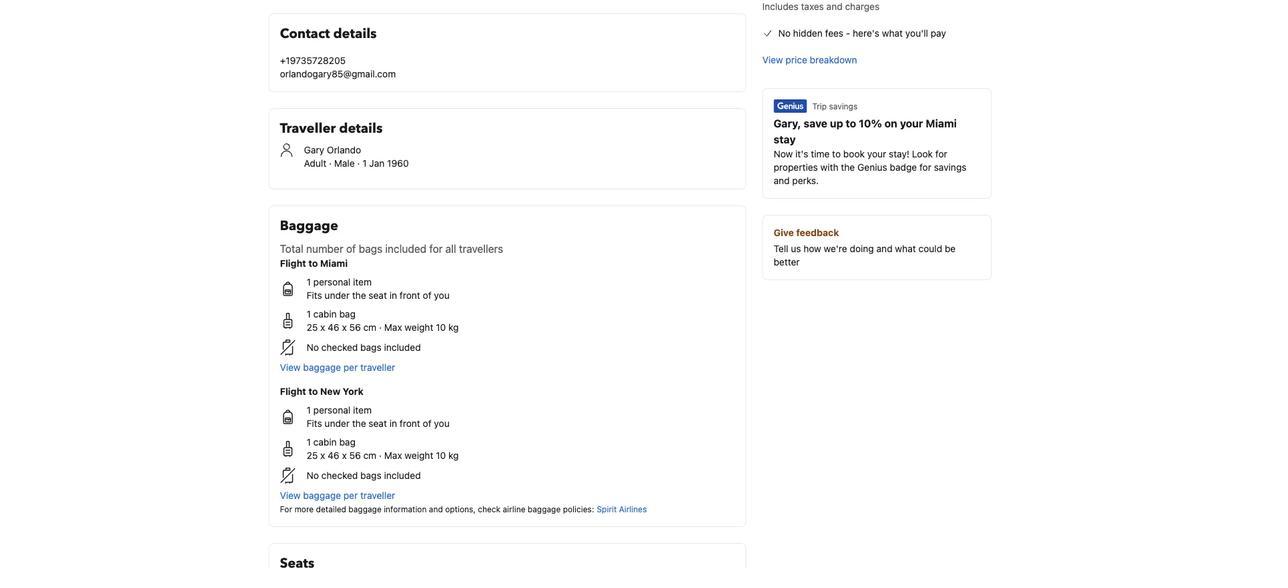 Task type: vqa. For each thing, say whether or not it's contained in the screenshot.
cm corresponding to Flight to New York
yes



Task type: describe. For each thing, give the bounding box(es) containing it.
1 cabin bag 25 x 46 x 56 cm · max weight 10 kg for flight to miami
[[307, 309, 459, 333]]

trip
[[813, 101, 827, 111]]

flight to new york
[[280, 386, 364, 397]]

we're
[[824, 243, 848, 254]]

options,
[[445, 505, 476, 514]]

the for flight to new york
[[352, 418, 366, 429]]

price
[[786, 54, 808, 65]]

front for flight to miami
[[400, 290, 420, 301]]

fees
[[825, 28, 844, 39]]

view baggage per traveller for new
[[280, 490, 395, 501]]

to up the with
[[833, 149, 841, 160]]

1960
[[387, 158, 409, 169]]

you for flight to new york
[[434, 418, 450, 429]]

doing
[[850, 243, 874, 254]]

under for new
[[325, 418, 350, 429]]

view for charges
[[763, 54, 783, 65]]

bag for new
[[339, 437, 356, 448]]

give feedback tell us how we're doing and what could be better
[[774, 227, 956, 268]]

save
[[804, 117, 828, 130]]

+19735728205
[[280, 55, 346, 66]]

personal for miami
[[313, 277, 351, 288]]

seat for flight to miami
[[369, 290, 387, 301]]

pay
[[931, 28, 947, 39]]

breakdown
[[810, 54, 858, 65]]

gary, save up to 10% on your miami stay now it's time to book your stay! look for properties with the genius badge for savings and perks.
[[774, 117, 967, 186]]

how
[[804, 243, 822, 254]]

details for contact details
[[333, 25, 377, 43]]

flight for flight to miami
[[280, 258, 306, 269]]

you'll
[[906, 28, 929, 39]]

1 vertical spatial miami
[[320, 258, 348, 269]]

10 kg for flight to new york
[[436, 450, 459, 461]]

25 for miami
[[307, 322, 318, 333]]

hidden
[[793, 28, 823, 39]]

contact
[[280, 25, 330, 43]]

1 cabin bag 25 x 46 x 56 cm · max weight 10 kg for flight to new york
[[307, 437, 459, 461]]

of for flight to new york
[[423, 418, 432, 429]]

genius
[[858, 162, 888, 173]]

cm for flight to new york
[[363, 450, 377, 461]]

perks.
[[793, 175, 819, 186]]

better
[[774, 257, 800, 268]]

jan
[[369, 158, 385, 169]]

miami inside gary, save up to 10% on your miami stay now it's time to book your stay! look for properties with the genius badge for savings and perks.
[[926, 117, 957, 130]]

0 vertical spatial for
[[936, 149, 948, 160]]

no for miami
[[307, 342, 319, 353]]

properties
[[774, 162, 818, 173]]

-
[[846, 28, 851, 39]]

baggage up detailed
[[303, 490, 341, 501]]

view price breakdown link
[[763, 53, 858, 67]]

and inside gary, save up to 10% on your miami stay now it's time to book your stay! look for properties with the genius badge for savings and perks.
[[774, 175, 790, 186]]

view baggage per traveller link for flight to new york
[[280, 489, 735, 503]]

baggage right detailed
[[349, 505, 382, 514]]

1 vertical spatial view
[[280, 362, 301, 373]]

view baggage per traveller link for flight to miami
[[280, 361, 735, 374]]

traveller for flight to miami
[[360, 362, 395, 373]]

with
[[821, 162, 839, 173]]

check
[[478, 505, 501, 514]]

time
[[811, 149, 830, 160]]

to right up
[[846, 117, 857, 130]]

york
[[343, 386, 364, 397]]

on
[[885, 117, 898, 130]]

includes
[[763, 1, 799, 12]]

view for york
[[280, 490, 301, 501]]

for
[[280, 505, 292, 514]]

airline
[[503, 505, 526, 514]]

taxes
[[801, 1, 824, 12]]

gary,
[[774, 117, 801, 130]]

orlando
[[327, 145, 361, 156]]

personal for new
[[313, 405, 351, 416]]

contact details
[[280, 25, 377, 43]]

total number of bags included for all travellers
[[280, 243, 503, 255]]

10%
[[859, 117, 882, 130]]

for more detailed baggage information and options, check airline baggage policies: spirit airlines
[[280, 505, 647, 514]]

policies:
[[563, 505, 594, 514]]

baggage up flight to new york
[[303, 362, 341, 373]]

max for flight to new york
[[384, 450, 402, 461]]

0 vertical spatial what
[[882, 28, 903, 39]]

2 vertical spatial for
[[430, 243, 443, 255]]

feedback
[[797, 227, 839, 238]]

look
[[912, 149, 933, 160]]

and inside the for more detailed baggage information and options, check airline baggage policies: spirit airlines
[[429, 505, 443, 514]]

front for flight to new york
[[400, 418, 420, 429]]

could
[[919, 243, 943, 254]]

baggage
[[280, 217, 338, 235]]

in for flight to miami
[[390, 290, 397, 301]]

adult
[[304, 158, 327, 169]]

it's
[[796, 149, 809, 160]]

no hidden fees - here's what you'll pay
[[779, 28, 947, 39]]

46 for miami
[[328, 322, 340, 333]]

and inside give feedback tell us how we're doing and what could be better
[[877, 243, 893, 254]]

the for flight to miami
[[352, 290, 366, 301]]

gary orlando adult · male · 1 jan 1960
[[304, 145, 409, 169]]

checked for new
[[322, 470, 358, 481]]

flight for flight to new york
[[280, 386, 306, 397]]

under for miami
[[325, 290, 350, 301]]

male
[[334, 158, 355, 169]]

trip savings
[[813, 101, 858, 111]]

up
[[830, 117, 844, 130]]

traveller for flight to new york
[[360, 490, 395, 501]]

to down 'number'
[[309, 258, 318, 269]]

item for flight to miami
[[353, 277, 372, 288]]

total
[[280, 243, 304, 255]]

flight to miami
[[280, 258, 348, 269]]

traveller details
[[280, 119, 383, 138]]

us
[[791, 243, 801, 254]]

and right taxes
[[827, 1, 843, 12]]

25 for new
[[307, 450, 318, 461]]

of for flight to miami
[[423, 290, 432, 301]]

weight for flight to new york
[[405, 450, 434, 461]]



Task type: locate. For each thing, give the bounding box(es) containing it.
no checked bags included for flight to new york
[[307, 470, 421, 481]]

flight
[[280, 258, 306, 269], [280, 386, 306, 397]]

1 personal item fits under the seat in front of you for flight to miami
[[307, 277, 450, 301]]

1 vertical spatial seat
[[369, 418, 387, 429]]

what
[[882, 28, 903, 39], [895, 243, 916, 254]]

1
[[363, 158, 367, 169], [307, 277, 311, 288], [307, 309, 311, 320], [307, 405, 311, 416], [307, 437, 311, 448]]

0 vertical spatial no checked bags included
[[307, 342, 421, 353]]

0 vertical spatial 1 personal item fits under the seat in front of you
[[307, 277, 450, 301]]

0 vertical spatial view
[[763, 54, 783, 65]]

weight for flight to miami
[[405, 322, 434, 333]]

for right look
[[936, 149, 948, 160]]

1 horizontal spatial for
[[920, 162, 932, 173]]

1 1 cabin bag 25 x 46 x 56 cm · max weight 10 kg from the top
[[307, 309, 459, 333]]

view
[[763, 54, 783, 65], [280, 362, 301, 373], [280, 490, 301, 501]]

1 vertical spatial the
[[352, 290, 366, 301]]

miami down 'number'
[[320, 258, 348, 269]]

2 view baggage per traveller link from the top
[[280, 489, 735, 503]]

2 56 from the top
[[349, 450, 361, 461]]

1 10 kg from the top
[[436, 322, 459, 333]]

0 horizontal spatial miami
[[320, 258, 348, 269]]

2 fits from the top
[[307, 418, 322, 429]]

included for flight to miami
[[384, 342, 421, 353]]

0 vertical spatial of
[[346, 243, 356, 255]]

0 vertical spatial max
[[384, 322, 402, 333]]

0 vertical spatial 56
[[349, 322, 361, 333]]

1 view baggage per traveller link from the top
[[280, 361, 735, 374]]

0 horizontal spatial for
[[430, 243, 443, 255]]

checked for miami
[[322, 342, 358, 353]]

0 vertical spatial miami
[[926, 117, 957, 130]]

1 inside gary orlando adult · male · 1 jan 1960
[[363, 158, 367, 169]]

for left all
[[430, 243, 443, 255]]

1 vertical spatial 10 kg
[[436, 450, 459, 461]]

2 1 cabin bag 25 x 46 x 56 cm · max weight 10 kg from the top
[[307, 437, 459, 461]]

spirit airlines link
[[597, 505, 647, 514]]

1 cm from the top
[[363, 322, 377, 333]]

0 vertical spatial cm
[[363, 322, 377, 333]]

56 for flight to miami
[[349, 322, 361, 333]]

what left you'll
[[882, 28, 903, 39]]

1 under from the top
[[325, 290, 350, 301]]

0 vertical spatial no
[[779, 28, 791, 39]]

0 vertical spatial you
[[434, 290, 450, 301]]

per for miami
[[344, 362, 358, 373]]

0 vertical spatial front
[[400, 290, 420, 301]]

the down book
[[841, 162, 855, 173]]

0 vertical spatial per
[[344, 362, 358, 373]]

cm down york
[[363, 450, 377, 461]]

no checked bags included up york
[[307, 342, 421, 353]]

bags for flight to new york
[[361, 470, 382, 481]]

25 down the flight to miami
[[307, 322, 318, 333]]

1 fits from the top
[[307, 290, 322, 301]]

fits for miami
[[307, 290, 322, 301]]

·
[[329, 158, 332, 169], [357, 158, 360, 169], [379, 322, 382, 333], [379, 450, 382, 461]]

1 25 from the top
[[307, 322, 318, 333]]

2 front from the top
[[400, 418, 420, 429]]

no up flight to new york
[[307, 342, 319, 353]]

per for new
[[344, 490, 358, 501]]

1 horizontal spatial your
[[900, 117, 924, 130]]

included
[[385, 243, 427, 255], [384, 342, 421, 353], [384, 470, 421, 481]]

1 vertical spatial max
[[384, 450, 402, 461]]

2 flight from the top
[[280, 386, 306, 397]]

details up orlando
[[339, 119, 383, 138]]

under down the flight to miami
[[325, 290, 350, 301]]

1 vertical spatial flight
[[280, 386, 306, 397]]

0 vertical spatial bags
[[359, 243, 383, 255]]

46 for new
[[328, 450, 340, 461]]

seat for flight to new york
[[369, 418, 387, 429]]

here's
[[853, 28, 880, 39]]

1 vertical spatial 56
[[349, 450, 361, 461]]

2 personal from the top
[[313, 405, 351, 416]]

bag for miami
[[339, 309, 356, 320]]

checked up new
[[322, 342, 358, 353]]

weight
[[405, 322, 434, 333], [405, 450, 434, 461]]

your up genius at the top of the page
[[868, 149, 887, 160]]

0 vertical spatial in
[[390, 290, 397, 301]]

2 seat from the top
[[369, 418, 387, 429]]

view baggage per traveller up new
[[280, 362, 395, 373]]

1 vertical spatial what
[[895, 243, 916, 254]]

1 vertical spatial bags
[[361, 342, 382, 353]]

46 up detailed
[[328, 450, 340, 461]]

information
[[384, 505, 427, 514]]

0 vertical spatial personal
[[313, 277, 351, 288]]

view inside 'element'
[[763, 54, 783, 65]]

+19735728205 orlandogary85@gmail.com
[[280, 55, 396, 79]]

1 vertical spatial front
[[400, 418, 420, 429]]

traveller up york
[[360, 362, 395, 373]]

0 vertical spatial the
[[841, 162, 855, 173]]

savings right badge
[[934, 162, 967, 173]]

and down properties
[[774, 175, 790, 186]]

tell
[[774, 243, 789, 254]]

2 vertical spatial view
[[280, 490, 301, 501]]

under down new
[[325, 418, 350, 429]]

0 vertical spatial your
[[900, 117, 924, 130]]

0 vertical spatial cabin
[[313, 309, 337, 320]]

1 vertical spatial 25
[[307, 450, 318, 461]]

per up york
[[344, 362, 358, 373]]

item
[[353, 277, 372, 288], [353, 405, 372, 416]]

56 up york
[[349, 322, 361, 333]]

detailed
[[316, 505, 346, 514]]

per
[[344, 362, 358, 373], [344, 490, 358, 501]]

1 horizontal spatial savings
[[934, 162, 967, 173]]

item for flight to new york
[[353, 405, 372, 416]]

0 vertical spatial view baggage per traveller
[[280, 362, 395, 373]]

cabin for new
[[313, 437, 337, 448]]

bag down the flight to miami
[[339, 309, 356, 320]]

flight left new
[[280, 386, 306, 397]]

46 up new
[[328, 322, 340, 333]]

fits down flight to new york
[[307, 418, 322, 429]]

and
[[827, 1, 843, 12], [774, 175, 790, 186], [877, 243, 893, 254], [429, 505, 443, 514]]

0 vertical spatial checked
[[322, 342, 358, 353]]

personal down the flight to miami
[[313, 277, 351, 288]]

the down york
[[352, 418, 366, 429]]

1 46 from the top
[[328, 322, 340, 333]]

2 cm from the top
[[363, 450, 377, 461]]

2 bag from the top
[[339, 437, 356, 448]]

0 vertical spatial seat
[[369, 290, 387, 301]]

1 view baggage per traveller from the top
[[280, 362, 395, 373]]

in
[[390, 290, 397, 301], [390, 418, 397, 429]]

no checked bags included up detailed
[[307, 470, 421, 481]]

0 vertical spatial 25
[[307, 322, 318, 333]]

0 vertical spatial traveller
[[360, 362, 395, 373]]

10 kg for flight to miami
[[436, 322, 459, 333]]

max for flight to miami
[[384, 322, 402, 333]]

you
[[434, 290, 450, 301], [434, 418, 450, 429]]

1 weight from the top
[[405, 322, 434, 333]]

1 vertical spatial in
[[390, 418, 397, 429]]

genius image
[[774, 99, 807, 113], [774, 99, 807, 113]]

2 vertical spatial included
[[384, 470, 421, 481]]

1 traveller from the top
[[360, 362, 395, 373]]

baggage right airline
[[528, 505, 561, 514]]

spirit
[[597, 505, 617, 514]]

view baggage per traveller link
[[280, 361, 735, 374], [280, 489, 735, 503]]

56 down york
[[349, 450, 361, 461]]

1 vertical spatial cabin
[[313, 437, 337, 448]]

1 vertical spatial cm
[[363, 450, 377, 461]]

cabin
[[313, 309, 337, 320], [313, 437, 337, 448]]

cm for flight to miami
[[363, 322, 377, 333]]

1 vertical spatial 1 cabin bag 25 x 46 x 56 cm · max weight 10 kg
[[307, 437, 459, 461]]

1 per from the top
[[344, 362, 358, 373]]

0 horizontal spatial savings
[[829, 101, 858, 111]]

checked
[[322, 342, 358, 353], [322, 470, 358, 481]]

traveller
[[360, 362, 395, 373], [360, 490, 395, 501]]

1 seat from the top
[[369, 290, 387, 301]]

be
[[945, 243, 956, 254]]

now
[[774, 149, 793, 160]]

56
[[349, 322, 361, 333], [349, 450, 361, 461]]

2 under from the top
[[325, 418, 350, 429]]

2 in from the top
[[390, 418, 397, 429]]

orlandogary85@gmail.com
[[280, 68, 396, 79]]

1 vertical spatial bag
[[339, 437, 356, 448]]

of
[[346, 243, 356, 255], [423, 290, 432, 301], [423, 418, 432, 429]]

to left new
[[309, 386, 318, 397]]

cabin down flight to new york
[[313, 437, 337, 448]]

2 vertical spatial of
[[423, 418, 432, 429]]

all
[[446, 243, 456, 255]]

1 vertical spatial traveller
[[360, 490, 395, 501]]

in for flight to new york
[[390, 418, 397, 429]]

no left hidden
[[779, 28, 791, 39]]

bags
[[359, 243, 383, 255], [361, 342, 382, 353], [361, 470, 382, 481]]

1 vertical spatial view baggage per traveller link
[[280, 489, 735, 503]]

and left the options,
[[429, 505, 443, 514]]

1 vertical spatial for
[[920, 162, 932, 173]]

1 1 personal item fits under the seat in front of you from the top
[[307, 277, 450, 301]]

1 you from the top
[[434, 290, 450, 301]]

1 vertical spatial no checked bags included
[[307, 470, 421, 481]]

number
[[306, 243, 344, 255]]

new
[[320, 386, 341, 397]]

1 vertical spatial included
[[384, 342, 421, 353]]

2 checked from the top
[[322, 470, 358, 481]]

view left price
[[763, 54, 783, 65]]

1 personal item fits under the seat in front of you
[[307, 277, 450, 301], [307, 405, 450, 429]]

what left could
[[895, 243, 916, 254]]

1 personal item fits under the seat in front of you for flight to new york
[[307, 405, 450, 429]]

2 1 personal item fits under the seat in front of you from the top
[[307, 405, 450, 429]]

included for flight to new york
[[384, 470, 421, 481]]

personal down new
[[313, 405, 351, 416]]

2 vertical spatial no
[[307, 470, 319, 481]]

checked up detailed
[[322, 470, 358, 481]]

2 vertical spatial the
[[352, 418, 366, 429]]

1 personal item fits under the seat in front of you down the total number of bags included for all travellers
[[307, 277, 450, 301]]

1 personal item fits under the seat in front of you down york
[[307, 405, 450, 429]]

2 vertical spatial bags
[[361, 470, 382, 481]]

view up for
[[280, 490, 301, 501]]

gary
[[304, 145, 324, 156]]

fits for new
[[307, 418, 322, 429]]

1 vertical spatial per
[[344, 490, 358, 501]]

1 vertical spatial item
[[353, 405, 372, 416]]

1 vertical spatial details
[[339, 119, 383, 138]]

airlines
[[619, 505, 647, 514]]

1 cabin bag 25 x 46 x 56 cm · max weight 10 kg
[[307, 309, 459, 333], [307, 437, 459, 461]]

1 cabin from the top
[[313, 309, 337, 320]]

1 vertical spatial savings
[[934, 162, 967, 173]]

0 vertical spatial 46
[[328, 322, 340, 333]]

view up flight to new york
[[280, 362, 301, 373]]

you for flight to miami
[[434, 290, 450, 301]]

item down the total number of bags included for all travellers
[[353, 277, 372, 288]]

your
[[900, 117, 924, 130], [868, 149, 887, 160]]

book
[[844, 149, 865, 160]]

cabin for miami
[[313, 309, 337, 320]]

1 front from the top
[[400, 290, 420, 301]]

1 vertical spatial view baggage per traveller
[[280, 490, 395, 501]]

1 in from the top
[[390, 290, 397, 301]]

0 vertical spatial fits
[[307, 290, 322, 301]]

for
[[936, 149, 948, 160], [920, 162, 932, 173], [430, 243, 443, 255]]

details
[[333, 25, 377, 43], [339, 119, 383, 138]]

1 vertical spatial personal
[[313, 405, 351, 416]]

the down the total number of bags included for all travellers
[[352, 290, 366, 301]]

view baggage per traveller for miami
[[280, 362, 395, 373]]

25 up more
[[307, 450, 318, 461]]

to
[[846, 117, 857, 130], [833, 149, 841, 160], [309, 258, 318, 269], [309, 386, 318, 397]]

details for traveller details
[[339, 119, 383, 138]]

1 vertical spatial under
[[325, 418, 350, 429]]

1 bag from the top
[[339, 309, 356, 320]]

badge
[[890, 162, 917, 173]]

give
[[774, 227, 794, 238]]

2 cabin from the top
[[313, 437, 337, 448]]

view price breakdown element
[[763, 53, 858, 67]]

46
[[328, 322, 340, 333], [328, 450, 340, 461]]

2 per from the top
[[344, 490, 358, 501]]

25
[[307, 322, 318, 333], [307, 450, 318, 461]]

1 vertical spatial checked
[[322, 470, 358, 481]]

2 25 from the top
[[307, 450, 318, 461]]

0 horizontal spatial your
[[868, 149, 887, 160]]

10 kg
[[436, 322, 459, 333], [436, 450, 459, 461]]

your right on
[[900, 117, 924, 130]]

0 vertical spatial under
[[325, 290, 350, 301]]

stay
[[774, 133, 796, 146]]

1 56 from the top
[[349, 322, 361, 333]]

the inside gary, save up to 10% on your miami stay now it's time to book your stay! look for properties with the genius badge for savings and perks.
[[841, 162, 855, 173]]

no checked bags included for flight to miami
[[307, 342, 421, 353]]

0 vertical spatial view baggage per traveller link
[[280, 361, 735, 374]]

1 item from the top
[[353, 277, 372, 288]]

traveller
[[280, 119, 336, 138]]

0 vertical spatial 10 kg
[[436, 322, 459, 333]]

2 view baggage per traveller from the top
[[280, 490, 395, 501]]

1 flight from the top
[[280, 258, 306, 269]]

1 vertical spatial fits
[[307, 418, 322, 429]]

what inside give feedback tell us how we're doing and what could be better
[[895, 243, 916, 254]]

2 item from the top
[[353, 405, 372, 416]]

traveller up information
[[360, 490, 395, 501]]

1 personal from the top
[[313, 277, 351, 288]]

bags for flight to miami
[[361, 342, 382, 353]]

1 vertical spatial of
[[423, 290, 432, 301]]

2 max from the top
[[384, 450, 402, 461]]

2 you from the top
[[434, 418, 450, 429]]

0 vertical spatial item
[[353, 277, 372, 288]]

view price breakdown
[[763, 54, 858, 65]]

2 horizontal spatial for
[[936, 149, 948, 160]]

stay!
[[889, 149, 910, 160]]

includes taxes and charges
[[763, 1, 880, 12]]

cabin down the flight to miami
[[313, 309, 337, 320]]

travellers
[[459, 243, 503, 255]]

max
[[384, 322, 402, 333], [384, 450, 402, 461]]

2 no checked bags included from the top
[[307, 470, 421, 481]]

2 10 kg from the top
[[436, 450, 459, 461]]

savings inside gary, save up to 10% on your miami stay now it's time to book your stay! look for properties with the genius badge for savings and perks.
[[934, 162, 967, 173]]

view baggage per traveller up detailed
[[280, 490, 395, 501]]

0 vertical spatial bag
[[339, 309, 356, 320]]

miami up look
[[926, 117, 957, 130]]

1 vertical spatial 46
[[328, 450, 340, 461]]

1 vertical spatial your
[[868, 149, 887, 160]]

savings up up
[[829, 101, 858, 111]]

0 vertical spatial flight
[[280, 258, 306, 269]]

no
[[779, 28, 791, 39], [307, 342, 319, 353], [307, 470, 319, 481]]

2 46 from the top
[[328, 450, 340, 461]]

56 for flight to new york
[[349, 450, 361, 461]]

more
[[295, 505, 314, 514]]

flight down total
[[280, 258, 306, 269]]

no for new
[[307, 470, 319, 481]]

x
[[320, 322, 325, 333], [342, 322, 347, 333], [320, 450, 325, 461], [342, 450, 347, 461]]

cm up york
[[363, 322, 377, 333]]

1 vertical spatial you
[[434, 418, 450, 429]]

2 weight from the top
[[405, 450, 434, 461]]

1 max from the top
[[384, 322, 402, 333]]

0 vertical spatial savings
[[829, 101, 858, 111]]

1 checked from the top
[[322, 342, 358, 353]]

details up +19735728205 orlandogary85@gmail.com at the top of the page
[[333, 25, 377, 43]]

1 no checked bags included from the top
[[307, 342, 421, 353]]

0 vertical spatial 1 cabin bag 25 x 46 x 56 cm · max weight 10 kg
[[307, 309, 459, 333]]

no checked bags included
[[307, 342, 421, 353], [307, 470, 421, 481]]

item down york
[[353, 405, 372, 416]]

fits down the flight to miami
[[307, 290, 322, 301]]

0 vertical spatial weight
[[405, 322, 434, 333]]

per up detailed
[[344, 490, 358, 501]]

1 horizontal spatial miami
[[926, 117, 957, 130]]

0 vertical spatial included
[[385, 243, 427, 255]]

the
[[841, 162, 855, 173], [352, 290, 366, 301], [352, 418, 366, 429]]

1 vertical spatial 1 personal item fits under the seat in front of you
[[307, 405, 450, 429]]

0 vertical spatial details
[[333, 25, 377, 43]]

and right doing
[[877, 243, 893, 254]]

1 vertical spatial weight
[[405, 450, 434, 461]]

2 traveller from the top
[[360, 490, 395, 501]]

no up more
[[307, 470, 319, 481]]

charges
[[845, 1, 880, 12]]

bag down york
[[339, 437, 356, 448]]

1 vertical spatial no
[[307, 342, 319, 353]]

for down look
[[920, 162, 932, 173]]



